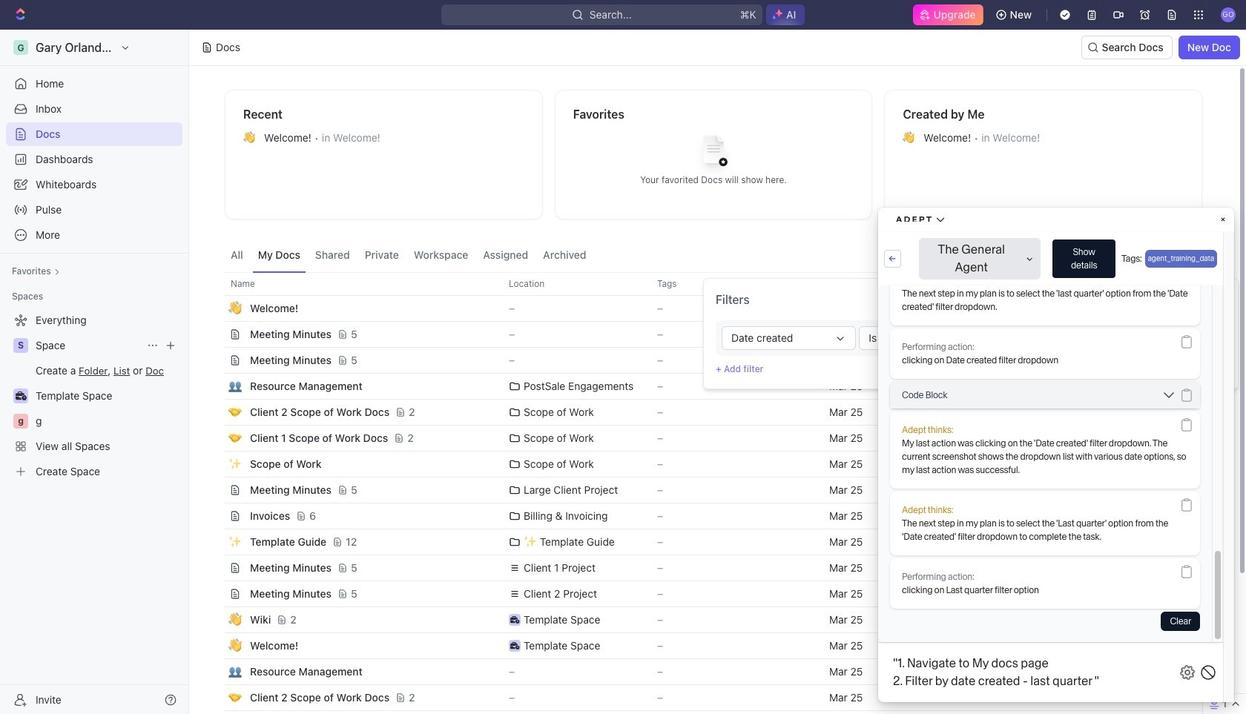 Task type: vqa. For each thing, say whether or not it's contained in the screenshot.
row
yes



Task type: locate. For each thing, give the bounding box(es) containing it.
column header
[[209, 272, 225, 296]]

table
[[209, 272, 1203, 715]]

no favorited docs image
[[684, 124, 743, 183]]

tab list
[[225, 237, 593, 272]]

space, , element
[[13, 338, 28, 353]]

row
[[209, 272, 1203, 296], [209, 295, 1203, 322], [209, 321, 1203, 348], [209, 347, 1203, 374], [209, 373, 1203, 400], [209, 399, 1203, 426], [209, 425, 1203, 452], [209, 451, 1203, 478], [209, 477, 1203, 504], [209, 503, 1203, 530], [209, 529, 1203, 556], [209, 555, 1203, 582], [209, 581, 1203, 608], [209, 607, 1203, 634], [209, 633, 1203, 660], [209, 659, 1203, 686], [209, 685, 1203, 712], [225, 711, 1203, 715]]

cell
[[209, 296, 225, 321], [1058, 296, 1177, 321], [209, 322, 225, 347], [209, 348, 225, 373], [1058, 348, 1177, 373], [209, 374, 225, 399], [209, 400, 225, 425], [209, 426, 225, 451], [209, 452, 225, 477], [209, 478, 225, 503], [209, 504, 225, 529], [209, 530, 225, 555], [1177, 530, 1203, 555], [209, 556, 225, 581], [1058, 556, 1177, 581], [209, 582, 225, 607], [1058, 582, 1177, 607], [1177, 582, 1203, 607], [209, 608, 225, 633], [939, 608, 1058, 633], [1058, 608, 1177, 633], [209, 634, 225, 659], [209, 660, 225, 685], [1058, 660, 1177, 685], [209, 686, 225, 711], [1058, 686, 1177, 711], [821, 712, 939, 715], [939, 712, 1058, 715], [1058, 712, 1177, 715], [1177, 712, 1203, 715]]



Task type: describe. For each thing, give the bounding box(es) containing it.
business time image
[[510, 617, 520, 624]]

sidebar navigation
[[0, 30, 189, 715]]

business time image
[[510, 643, 520, 650]]



